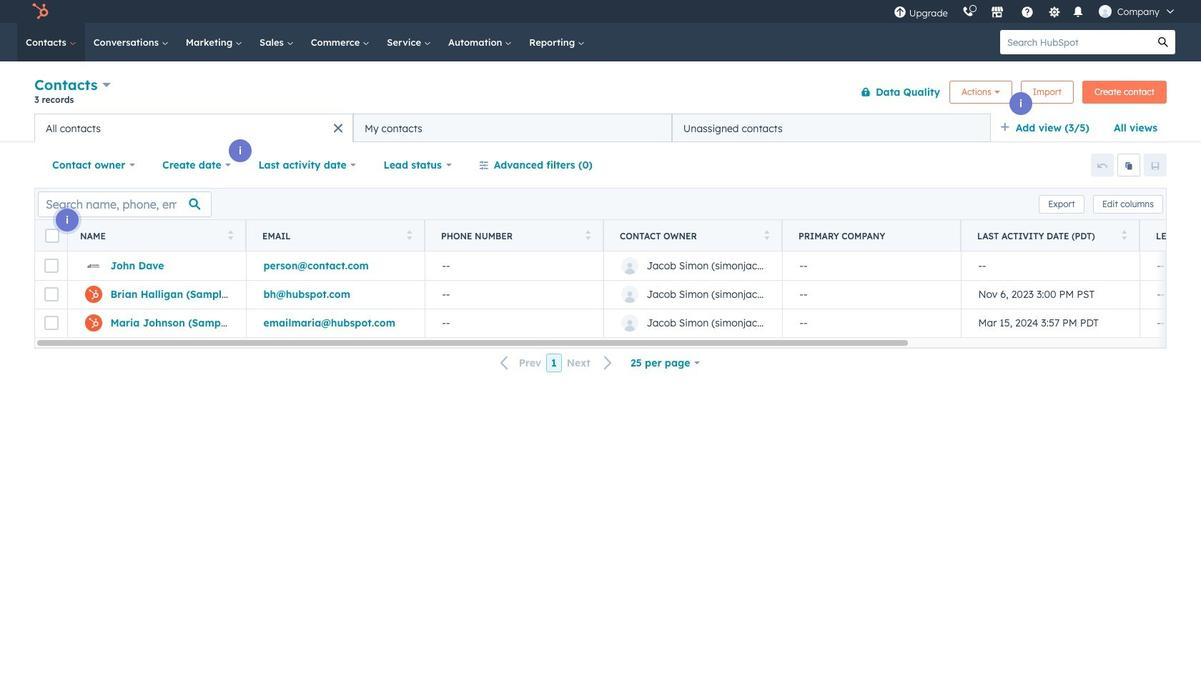 Task type: describe. For each thing, give the bounding box(es) containing it.
3 press to sort. element from the left
[[585, 230, 591, 242]]

press to sort. image for fifth press to sort. element from right
[[228, 230, 233, 240]]

press to sort. image for 3rd press to sort. element from right
[[585, 230, 591, 240]]

Search HubSpot search field
[[1000, 30, 1151, 54]]

Search name, phone, email addresses, or company search field
[[38, 191, 212, 217]]

press to sort. image for 1st press to sort. element from right
[[1122, 230, 1127, 240]]

1 press to sort. element from the left
[[228, 230, 233, 242]]

press to sort. image for 4th press to sort. element from left
[[764, 230, 769, 240]]

2 press to sort. element from the left
[[407, 230, 412, 242]]

pagination navigation
[[492, 354, 621, 373]]

marketplaces image
[[991, 6, 1004, 19]]



Task type: locate. For each thing, give the bounding box(es) containing it.
5 press to sort. element from the left
[[1122, 230, 1127, 242]]

1 press to sort. image from the left
[[228, 230, 233, 240]]

column header
[[782, 220, 962, 252]]

banner
[[34, 73, 1167, 114]]

jacob simon image
[[1099, 5, 1112, 18]]

3 press to sort. image from the left
[[585, 230, 591, 240]]

press to sort. element
[[228, 230, 233, 242], [407, 230, 412, 242], [585, 230, 591, 242], [764, 230, 769, 242], [1122, 230, 1127, 242]]

5 press to sort. image from the left
[[1122, 230, 1127, 240]]

4 press to sort. element from the left
[[764, 230, 769, 242]]

2 press to sort. image from the left
[[407, 230, 412, 240]]

menu
[[887, 0, 1184, 23]]

press to sort. image for 4th press to sort. element from the right
[[407, 230, 412, 240]]

press to sort. image
[[228, 230, 233, 240], [407, 230, 412, 240], [585, 230, 591, 240], [764, 230, 769, 240], [1122, 230, 1127, 240]]

4 press to sort. image from the left
[[764, 230, 769, 240]]



Task type: vqa. For each thing, say whether or not it's contained in the screenshot.
leftmost About
no



